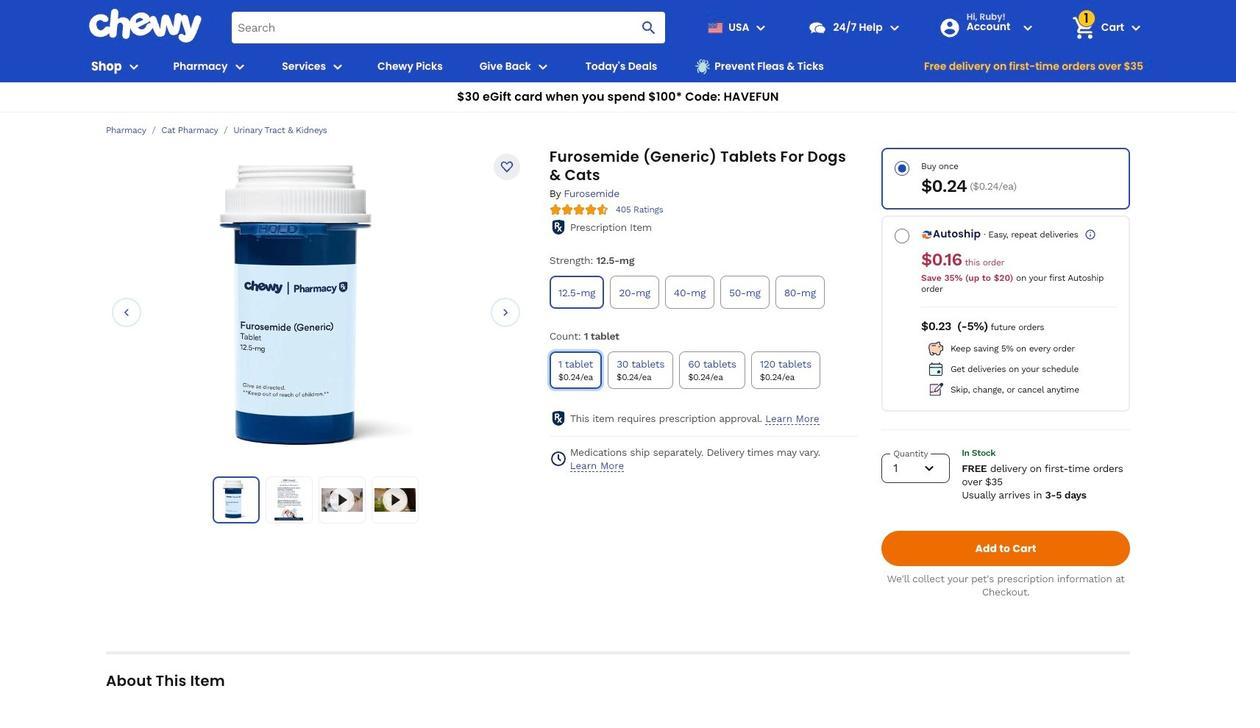Task type: locate. For each thing, give the bounding box(es) containing it.
list
[[213, 477, 419, 524]]

account menu image
[[1019, 19, 1037, 36]]

submit search image
[[641, 19, 658, 36]]

0 vertical spatial group
[[547, 273, 861, 312]]

prescription image
[[550, 410, 567, 428]]

0 horizontal spatial menu image
[[125, 58, 143, 75]]

cart menu image
[[1128, 19, 1145, 36]]

items image
[[1071, 15, 1097, 41]]

furosemide (generic) tablets for dogs & cats, 12.5-mg, 1 tablet slide 1 of 4 image inside the carousel-slider region
[[219, 163, 413, 458]]

give back menu image
[[534, 58, 552, 75]]

group
[[547, 273, 861, 312], [547, 349, 861, 392]]

None text field
[[922, 176, 968, 197], [922, 250, 963, 270], [922, 320, 952, 334], [922, 176, 968, 197], [922, 250, 963, 270], [922, 320, 952, 334]]

1 horizontal spatial menu image
[[329, 58, 347, 75]]

furosemide (generic) tablets for dogs & cats, 12.5-mg, 1 tablet slide 1 of 4 image
[[219, 163, 413, 458], [217, 481, 256, 520]]

1 menu image from the left
[[125, 58, 143, 75]]

0 vertical spatial furosemide (generic) tablets for dogs & cats, 12.5-mg, 1 tablet slide 1 of 4 image
[[219, 163, 413, 458]]

prescription image
[[550, 219, 567, 236]]

help menu image
[[886, 19, 904, 36]]

2 menu image from the left
[[329, 58, 347, 75]]

1 vertical spatial group
[[547, 349, 861, 392]]

menu image
[[125, 58, 143, 75], [329, 58, 347, 75]]

option group
[[882, 148, 1131, 412]]



Task type: describe. For each thing, give the bounding box(es) containing it.
chewy home image
[[88, 9, 202, 43]]

1 group from the top
[[547, 273, 861, 312]]

furosemide (generic) tablets for dogs & cats, 12.5-mg, 1 tablet slide 4 of 4 image
[[375, 489, 416, 512]]

chewy support image
[[809, 18, 828, 37]]

carousel-slider region
[[112, 163, 520, 462]]

1 vertical spatial furosemide (generic) tablets for dogs & cats, 12.5-mg, 1 tablet slide 1 of 4 image
[[217, 481, 256, 520]]

site banner
[[0, 0, 1237, 113]]

change region menu image
[[753, 19, 770, 36]]

furosemide (generic) tablets for dogs & cats, 12.5-mg, 1 tablet slide 2 of 4 image
[[269, 480, 310, 521]]

Search text field
[[232, 12, 666, 43]]

Product search field
[[232, 12, 666, 43]]

2 group from the top
[[547, 349, 861, 392]]

furosemide (generic) tablets for dogs & cats, 12.5-mg, 1 tablet slide 3 of 4 image
[[322, 489, 363, 512]]

pharmacy menu image
[[231, 58, 248, 75]]



Task type: vqa. For each thing, say whether or not it's contained in the screenshot.
bottommost MENU icon
no



